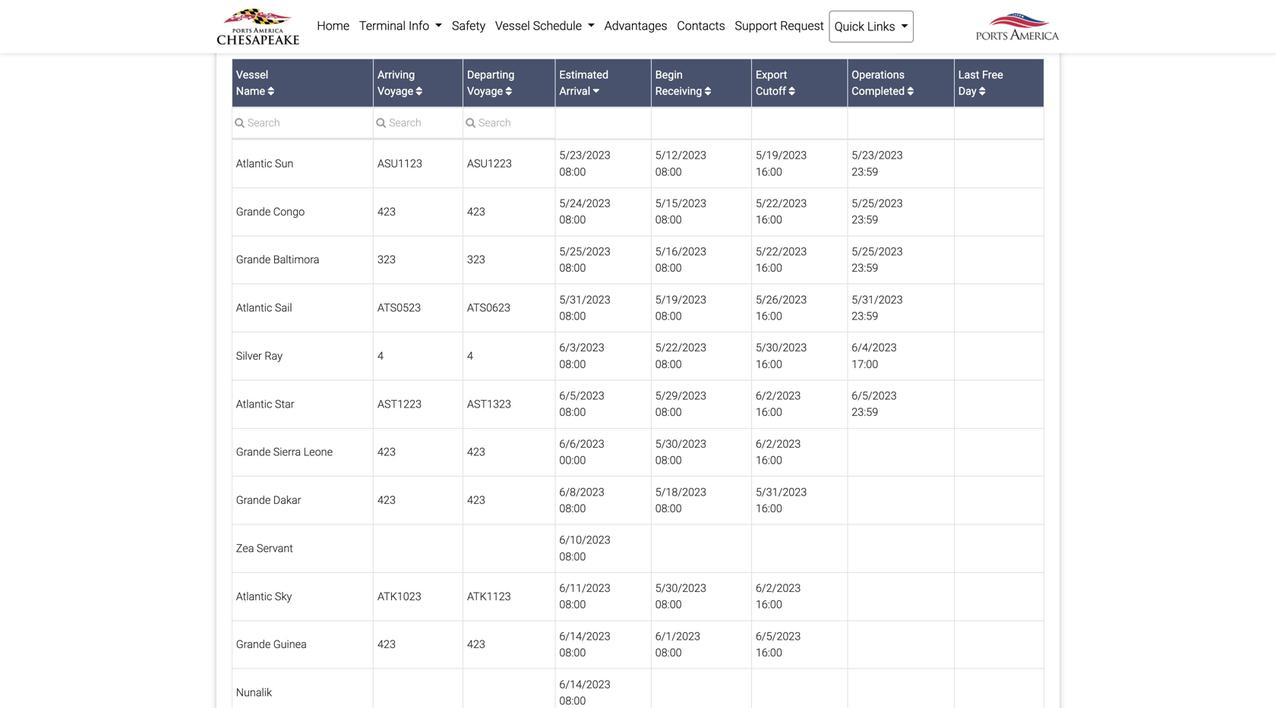 Task type: locate. For each thing, give the bounding box(es) containing it.
asu1223
[[467, 157, 512, 170]]

16:00 inside "5/30/2023 16:00"
[[756, 358, 782, 371]]

08:00 inside 5/15/2023 08:00
[[655, 214, 682, 226]]

pdf
[[994, 25, 1012, 36]]

6/2/2023 16:00 up 6/5/2023 16:00
[[756, 582, 801, 612]]

2 6/14/2023 08:00 from the top
[[559, 679, 611, 708]]

6/2/2023 16:00 down "5/30/2023 16:00"
[[756, 390, 801, 419]]

5/25/2023 23:59 up 5/31/2023 23:59
[[852, 245, 903, 275]]

5/25/2023 down 5/24/2023 08:00
[[559, 245, 611, 258]]

6/2/2023 16:00 up 5/31/2023 16:00
[[756, 438, 801, 467]]

08:00 inside 5/18/2023 08:00
[[655, 502, 682, 515]]

2 5/23/2023 from the left
[[852, 149, 903, 162]]

4 grande from the top
[[236, 494, 271, 507]]

5 grande from the top
[[236, 639, 271, 652]]

6/2/2023 for 6/11/2023
[[756, 582, 801, 595]]

0 vertical spatial 5/19/2023
[[756, 149, 807, 162]]

5/19/2023
[[756, 149, 807, 162], [655, 293, 706, 306]]

atlantic for atlantic sun
[[236, 157, 272, 170]]

1 vertical spatial 5/22/2023 16:00
[[756, 245, 807, 275]]

6/5/2023
[[559, 390, 604, 403], [852, 390, 897, 403], [756, 630, 801, 643]]

1 5/30/2023 08:00 from the top
[[655, 438, 706, 467]]

1 vertical spatial 5/30/2023
[[655, 438, 706, 451]]

vessel
[[495, 19, 530, 33], [236, 68, 268, 81]]

vessel for vessel schedule
[[495, 19, 530, 33]]

2 323 from the left
[[467, 254, 485, 266]]

grande for grande baltimora
[[236, 254, 271, 266]]

0 horizontal spatial 4
[[378, 350, 384, 363]]

4 16:00 from the top
[[756, 310, 782, 323]]

4 down ats0523
[[378, 350, 384, 363]]

atlantic sky
[[236, 590, 292, 603]]

safety link
[[447, 11, 490, 41]]

0 vertical spatial 5/22/2023 16:00
[[756, 197, 807, 226]]

grande left guinea
[[236, 639, 271, 652]]

23:59
[[852, 165, 878, 178], [852, 214, 878, 226], [852, 262, 878, 275], [852, 310, 878, 323], [852, 406, 878, 419]]

grande congo
[[236, 205, 305, 218]]

16:00 inside 5/19/2023 16:00
[[756, 165, 782, 178]]

2 4 from the left
[[467, 350, 473, 363]]

6/2/2023 for 6/5/2023
[[756, 390, 801, 403]]

1 vertical spatial 6/2/2023
[[756, 438, 801, 451]]

2 horizontal spatial 5/31/2023
[[852, 293, 903, 306]]

08:00 inside 6/8/2023 08:00
[[559, 502, 586, 515]]

links
[[867, 19, 895, 34]]

1 5/22/2023 16:00 from the top
[[756, 197, 807, 226]]

grande left sierra
[[236, 446, 271, 459]]

6/2/2023 up 5/31/2023 16:00
[[756, 438, 801, 451]]

1 vertical spatial 6/2/2023 16:00
[[756, 438, 801, 467]]

5/25/2023 up 5/31/2023 23:59
[[852, 245, 903, 258]]

atlantic left sky
[[236, 590, 272, 603]]

2 6/14/2023 from the top
[[559, 679, 611, 691]]

baltimora
[[273, 254, 319, 266]]

0 vertical spatial export
[[941, 25, 977, 36]]

6/1/2023
[[655, 630, 700, 643]]

6/5/2023 08:00
[[559, 390, 604, 419]]

1 vertical spatial vessel
[[236, 68, 268, 81]]

23:59 inside '6/5/2023 23:59'
[[852, 406, 878, 419]]

sun
[[275, 157, 293, 170]]

1 vertical spatial 6/14/2023
[[559, 679, 611, 691]]

16:00 inside 5/31/2023 16:00
[[756, 502, 782, 515]]

5/25/2023 for 5/16/2023
[[852, 245, 903, 258]]

6 16:00 from the top
[[756, 406, 782, 419]]

0 vertical spatial 5/30/2023
[[756, 342, 807, 355]]

08:00
[[559, 165, 586, 178], [655, 165, 682, 178], [559, 214, 586, 226], [655, 214, 682, 226], [559, 262, 586, 275], [655, 262, 682, 275], [559, 310, 586, 323], [655, 310, 682, 323], [559, 358, 586, 371], [655, 358, 682, 371], [559, 406, 586, 419], [655, 406, 682, 419], [655, 454, 682, 467], [559, 502, 586, 515], [655, 502, 682, 515], [559, 551, 586, 563], [559, 599, 586, 612], [655, 599, 682, 612], [559, 647, 586, 660], [655, 647, 682, 660], [559, 695, 586, 708]]

voyage down arriving
[[378, 85, 413, 98]]

5/22/2023
[[756, 197, 807, 210], [756, 245, 807, 258], [655, 342, 706, 355]]

2 atlantic from the top
[[236, 302, 272, 315]]

5/22/2023 16:00 down 5/19/2023 16:00
[[756, 197, 807, 226]]

5/19/2023 for 08:00
[[655, 293, 706, 306]]

atk1023
[[378, 590, 421, 603]]

3 23:59 from the top
[[852, 262, 878, 275]]

export up cutoff
[[756, 68, 787, 81]]

grande for grande congo
[[236, 205, 271, 218]]

2 grande from the top
[[236, 254, 271, 266]]

3 grande from the top
[[236, 446, 271, 459]]

1 6/14/2023 from the top
[[559, 630, 611, 643]]

quick links link
[[829, 11, 914, 43]]

5/23/2023 up 5/24/2023
[[559, 149, 611, 162]]

6/14/2023 08:00 for nunalik
[[559, 679, 611, 708]]

5/30/2023 up 6/1/2023
[[655, 582, 706, 595]]

vessel up name
[[236, 68, 268, 81]]

16:00 for 5/25/2023 08:00
[[756, 262, 782, 275]]

08:00 inside 5/31/2023 08:00
[[559, 310, 586, 323]]

5/31/2023 for 08:00
[[559, 293, 611, 306]]

1 vertical spatial 6/14/2023 08:00
[[559, 679, 611, 708]]

6/14/2023 08:00 for grande guinea
[[559, 630, 611, 660]]

1 horizontal spatial voyage
[[467, 85, 503, 98]]

1 horizontal spatial export
[[941, 25, 977, 36]]

6/11/2023 08:00
[[559, 582, 611, 612]]

1 6/2/2023 16:00 from the top
[[756, 390, 801, 419]]

1 vertical spatial 5/22/2023
[[756, 245, 807, 258]]

0 vertical spatial 5/30/2023 08:00
[[655, 438, 706, 467]]

1 vertical spatial 5/25/2023 23:59
[[852, 245, 903, 275]]

1 horizontal spatial 5/31/2023
[[756, 486, 807, 499]]

0 horizontal spatial 5/19/2023
[[655, 293, 706, 306]]

323 up ats0623 at the top left of page
[[467, 254, 485, 266]]

4 23:59 from the top
[[852, 310, 878, 323]]

5/25/2023 23:59 for 5/15/2023
[[852, 197, 903, 226]]

0 vertical spatial vessel
[[495, 19, 530, 33]]

5/31/2023 23:59
[[852, 293, 903, 323]]

5/30/2023 08:00
[[655, 438, 706, 467], [655, 582, 706, 612]]

2 vertical spatial 6/2/2023
[[756, 582, 801, 595]]

5/24/2023
[[559, 197, 611, 210]]

1 16:00 from the top
[[756, 165, 782, 178]]

1 6/2/2023 from the top
[[756, 390, 801, 403]]

5/30/2023 08:00 for 6/6/2023
[[655, 438, 706, 467]]

5/22/2023 up the 5/26/2023
[[756, 245, 807, 258]]

5 16:00 from the top
[[756, 358, 782, 371]]

estimated
[[559, 68, 609, 81]]

3 6/2/2023 16:00 from the top
[[756, 582, 801, 612]]

0 vertical spatial 6/2/2023 16:00
[[756, 390, 801, 419]]

23:59 for 5/16/2023 08:00
[[852, 262, 878, 275]]

6/2/2023 down "5/30/2023 16:00"
[[756, 390, 801, 403]]

6/14/2023 for nunalik
[[559, 679, 611, 691]]

0 horizontal spatial voyage
[[378, 85, 413, 98]]

23:59 inside 5/31/2023 23:59
[[852, 310, 878, 323]]

5/30/2023 for 6/6/2023 00:00
[[655, 438, 706, 451]]

16:00 for 6/11/2023 08:00
[[756, 599, 782, 612]]

0 horizontal spatial 5/23/2023
[[559, 149, 611, 162]]

begin receiving
[[655, 68, 702, 98]]

1 23:59 from the top
[[852, 165, 878, 178]]

vessel inside 'link'
[[495, 19, 530, 33]]

6/2/2023 16:00
[[756, 390, 801, 419], [756, 438, 801, 467], [756, 582, 801, 612]]

08:00 inside 6/11/2023 08:00
[[559, 599, 586, 612]]

grande left congo
[[236, 205, 271, 218]]

2 5/30/2023 08:00 from the top
[[655, 582, 706, 612]]

08:00 inside the 6/3/2023 08:00
[[559, 358, 586, 371]]

5/15/2023 08:00
[[655, 197, 706, 226]]

atlantic for atlantic sail
[[236, 302, 272, 315]]

323 up ats0523
[[378, 254, 396, 266]]

16:00 for 6/5/2023 08:00
[[756, 406, 782, 419]]

08:00 inside the 5/23/2023 08:00
[[559, 165, 586, 178]]

1 horizontal spatial 5/19/2023
[[756, 149, 807, 162]]

voyage inside departing voyage
[[467, 85, 503, 98]]

6/2/2023 up 6/5/2023 16:00
[[756, 582, 801, 595]]

0 vertical spatial 6/2/2023
[[756, 390, 801, 403]]

5/30/2023 08:00 up the 5/18/2023
[[655, 438, 706, 467]]

323
[[378, 254, 396, 266], [467, 254, 485, 266]]

cutoff
[[756, 85, 786, 98]]

5/22/2023 down 5/19/2023 08:00
[[655, 342, 706, 355]]

5/19/2023 down cutoff
[[756, 149, 807, 162]]

silver
[[236, 350, 262, 363]]

5/22/2023 16:00 up the 5/26/2023
[[756, 245, 807, 275]]

5/25/2023 down the 5/23/2023 23:59
[[852, 197, 903, 210]]

9 16:00 from the top
[[756, 599, 782, 612]]

1 5/23/2023 from the left
[[559, 149, 611, 162]]

5/24/2023 08:00
[[559, 197, 611, 226]]

10 16:00 from the top
[[756, 647, 782, 660]]

grande left dakar
[[236, 494, 271, 507]]

0 vertical spatial 6/14/2023 08:00
[[559, 630, 611, 660]]

5/31/2023 16:00
[[756, 486, 807, 515]]

2 vertical spatial 6/2/2023 16:00
[[756, 582, 801, 612]]

5/23/2023 down completed
[[852, 149, 903, 162]]

advantages
[[604, 19, 667, 33]]

6/2/2023 16:00 for 6/6/2023
[[756, 438, 801, 467]]

5/25/2023 23:59 down the 5/23/2023 23:59
[[852, 197, 903, 226]]

3 6/2/2023 from the top
[[756, 582, 801, 595]]

voyage for departing voyage
[[467, 85, 503, 98]]

atk1123
[[467, 590, 511, 603]]

grande for grande guinea
[[236, 639, 271, 652]]

5/30/2023 down 5/29/2023 08:00
[[655, 438, 706, 451]]

begin
[[655, 68, 683, 81]]

3 16:00 from the top
[[756, 262, 782, 275]]

23:59 inside the 5/23/2023 23:59
[[852, 165, 878, 178]]

grande left baltimora
[[236, 254, 271, 266]]

08:00 inside 5/24/2023 08:00
[[559, 214, 586, 226]]

0 vertical spatial 5/22/2023
[[756, 197, 807, 210]]

23:59 for 5/19/2023 08:00
[[852, 310, 878, 323]]

1 grande from the top
[[236, 205, 271, 218]]

17:00
[[852, 358, 878, 371]]

6/10/2023 08:00
[[559, 534, 611, 563]]

schedule
[[533, 19, 582, 33]]

vessel right safety
[[495, 19, 530, 33]]

4 down ats0623 at the top left of page
[[467, 350, 473, 363]]

1 horizontal spatial vessel
[[495, 19, 530, 33]]

5/16/2023
[[655, 245, 706, 258]]

1 voyage from the left
[[378, 85, 413, 98]]

0 horizontal spatial 6/5/2023
[[559, 390, 604, 403]]

1 horizontal spatial 4
[[467, 350, 473, 363]]

leone
[[304, 446, 333, 459]]

5/30/2023 down 5/26/2023 16:00
[[756, 342, 807, 355]]

1 horizontal spatial 6/5/2023
[[756, 630, 801, 643]]

voyage for arriving voyage
[[378, 85, 413, 98]]

6/5/2023 23:59
[[852, 390, 897, 419]]

6/2/2023
[[756, 390, 801, 403], [756, 438, 801, 451], [756, 582, 801, 595]]

voyage inside arriving voyage
[[378, 85, 413, 98]]

5 23:59 from the top
[[852, 406, 878, 419]]

atlantic left "sun"
[[236, 157, 272, 170]]

08:00 inside 5/25/2023 08:00
[[559, 262, 586, 275]]

1 atlantic from the top
[[236, 157, 272, 170]]

16:00 for 6/3/2023 08:00
[[756, 358, 782, 371]]

2 voyage from the left
[[467, 85, 503, 98]]

6/11/2023
[[559, 582, 611, 595]]

2 6/2/2023 16:00 from the top
[[756, 438, 801, 467]]

5/22/2023 16:00
[[756, 197, 807, 226], [756, 245, 807, 275]]

2 23:59 from the top
[[852, 214, 878, 226]]

2 vertical spatial 5/30/2023
[[655, 582, 706, 595]]

5/25/2023 08:00
[[559, 245, 611, 275]]

1 vertical spatial 5/19/2023
[[655, 293, 706, 306]]

16:00 inside 5/26/2023 16:00
[[756, 310, 782, 323]]

6/4/2023 17:00
[[852, 342, 897, 371]]

1 vertical spatial export
[[756, 68, 787, 81]]

5/25/2023 for 5/15/2023
[[852, 197, 903, 210]]

7 16:00 from the top
[[756, 454, 782, 467]]

6/5/2023 for 16:00
[[756, 630, 801, 643]]

2 5/22/2023 16:00 from the top
[[756, 245, 807, 275]]

safety
[[452, 19, 486, 33]]

3 atlantic from the top
[[236, 398, 272, 411]]

5/19/2023 for 16:00
[[756, 149, 807, 162]]

0 vertical spatial 6/14/2023
[[559, 630, 611, 643]]

5/22/2023 down 5/19/2023 16:00
[[756, 197, 807, 210]]

16:00 inside 6/5/2023 16:00
[[756, 647, 782, 660]]

5/30/2023 08:00 up 6/1/2023
[[655, 582, 706, 612]]

2 16:00 from the top
[[756, 214, 782, 226]]

1 323 from the left
[[378, 254, 396, 266]]

1 5/25/2023 23:59 from the top
[[852, 197, 903, 226]]

voyage
[[378, 85, 413, 98], [467, 85, 503, 98]]

2 6/2/2023 from the top
[[756, 438, 801, 451]]

None field
[[232, 116, 373, 139], [374, 116, 463, 139], [463, 116, 555, 139], [232, 116, 373, 139], [374, 116, 463, 139], [463, 116, 555, 139]]

1 6/14/2023 08:00 from the top
[[559, 630, 611, 660]]

1 vertical spatial 5/30/2023 08:00
[[655, 582, 706, 612]]

0 horizontal spatial export
[[756, 68, 787, 81]]

2 horizontal spatial 6/5/2023
[[852, 390, 897, 403]]

5/23/2023
[[559, 149, 611, 162], [852, 149, 903, 162]]

16:00 for 5/24/2023 08:00
[[756, 214, 782, 226]]

export left to at the top right
[[941, 25, 977, 36]]

atlantic sun
[[236, 157, 293, 170]]

1 horizontal spatial 323
[[467, 254, 485, 266]]

2 5/25/2023 23:59 from the top
[[852, 245, 903, 275]]

voyage down departing
[[467, 85, 503, 98]]

8 16:00 from the top
[[756, 502, 782, 515]]

1 horizontal spatial 5/23/2023
[[852, 149, 903, 162]]

atlantic sail
[[236, 302, 292, 315]]

atlantic left sail
[[236, 302, 272, 315]]

arriving voyage
[[378, 68, 416, 98]]

0 horizontal spatial 5/31/2023
[[559, 293, 611, 306]]

0 horizontal spatial vessel
[[236, 68, 268, 81]]

4 atlantic from the top
[[236, 590, 272, 603]]

atlantic left star at bottom left
[[236, 398, 272, 411]]

5/26/2023 16:00
[[756, 293, 807, 323]]

0 vertical spatial 5/25/2023 23:59
[[852, 197, 903, 226]]

ats0523
[[378, 302, 421, 315]]

5/25/2023 23:59
[[852, 197, 903, 226], [852, 245, 903, 275]]

export for export to pdf
[[941, 25, 977, 36]]

export
[[941, 25, 977, 36], [756, 68, 787, 81]]

5/22/2023 16:00 for 5/16/2023
[[756, 245, 807, 275]]

4
[[378, 350, 384, 363], [467, 350, 473, 363]]

6/14/2023 08:00
[[559, 630, 611, 660], [559, 679, 611, 708]]

atlantic for atlantic sky
[[236, 590, 272, 603]]

0 horizontal spatial 323
[[378, 254, 396, 266]]

5/19/2023 down 5/16/2023 08:00
[[655, 293, 706, 306]]



Task type: describe. For each thing, give the bounding box(es) containing it.
6/1/2023 08:00
[[655, 630, 700, 660]]

6/5/2023 for 23:59
[[852, 390, 897, 403]]

home
[[317, 19, 350, 33]]

08:00 inside 5/19/2023 08:00
[[655, 310, 682, 323]]

grande guinea
[[236, 639, 307, 652]]

terminal info
[[359, 19, 432, 33]]

terminal
[[359, 19, 406, 33]]

home link
[[312, 11, 354, 41]]

grande for grande sierra leone
[[236, 446, 271, 459]]

name
[[236, 85, 265, 98]]

5/22/2023 for 5/16/2023 08:00
[[756, 245, 807, 258]]

guinea
[[273, 639, 307, 652]]

info
[[409, 19, 429, 33]]

6/2/2023 16:00 for 6/11/2023
[[756, 582, 801, 612]]

08:00 inside 6/5/2023 08:00
[[559, 406, 586, 419]]

5/18/2023
[[655, 486, 706, 499]]

6/3/2023
[[559, 342, 604, 355]]

1 4 from the left
[[378, 350, 384, 363]]

export to pdf
[[941, 25, 1012, 36]]

atlantic star
[[236, 398, 294, 411]]

arriving
[[378, 68, 415, 81]]

export cutoff
[[756, 68, 787, 98]]

asu1123
[[378, 157, 422, 170]]

5/31/2023 for 16:00
[[756, 486, 807, 499]]

5/18/2023 08:00
[[655, 486, 706, 515]]

5/23/2023 23:59
[[852, 149, 903, 178]]

zea
[[236, 542, 254, 555]]

5/22/2023 16:00 for 5/15/2023
[[756, 197, 807, 226]]

6/14/2023 for grande guinea
[[559, 630, 611, 643]]

contacts
[[677, 19, 725, 33]]

5/25/2023 23:59 for 5/16/2023
[[852, 245, 903, 275]]

6/4/2023
[[852, 342, 897, 355]]

request
[[780, 19, 824, 33]]

5/23/2023 for 23:59
[[852, 149, 903, 162]]

departing voyage
[[467, 68, 515, 98]]

star
[[275, 398, 294, 411]]

support
[[735, 19, 777, 33]]

last free day
[[958, 68, 1003, 98]]

terminal info link
[[354, 11, 447, 41]]

grande baltimora
[[236, 254, 319, 266]]

sky
[[275, 590, 292, 603]]

5/15/2023
[[655, 197, 706, 210]]

5/23/2023 for 08:00
[[559, 149, 611, 162]]

day
[[958, 85, 977, 98]]

support request link
[[730, 11, 829, 41]]

quick
[[835, 19, 864, 34]]

support request
[[735, 19, 824, 33]]

23:59 for 5/15/2023 08:00
[[852, 214, 878, 226]]

vessel schedule
[[495, 19, 585, 33]]

6/8/2023
[[559, 486, 604, 499]]

5/12/2023
[[655, 149, 706, 162]]

5/30/2023 for 6/11/2023 08:00
[[655, 582, 706, 595]]

08:00 inside "6/10/2023 08:00"
[[559, 551, 586, 563]]

6/10/2023
[[559, 534, 611, 547]]

16:00 for 5/31/2023 08:00
[[756, 310, 782, 323]]

sierra
[[273, 446, 301, 459]]

zea servant
[[236, 542, 293, 555]]

export for export cutoff
[[756, 68, 787, 81]]

operations
[[852, 68, 905, 81]]

5/29/2023 08:00
[[655, 390, 706, 419]]

5/22/2023 08:00
[[655, 342, 706, 371]]

ast1223
[[378, 398, 422, 411]]

contacts link
[[672, 11, 730, 41]]

sail
[[275, 302, 292, 315]]

nunalik
[[236, 687, 272, 700]]

5/19/2023 16:00
[[756, 149, 807, 178]]

6/6/2023 00:00
[[559, 438, 604, 467]]

5/30/2023 08:00 for 6/11/2023
[[655, 582, 706, 612]]

5/31/2023 for 23:59
[[852, 293, 903, 306]]

08:00 inside the 6/1/2023 08:00
[[655, 647, 682, 660]]

departing
[[467, 68, 515, 81]]

16:00 for 5/23/2023 08:00
[[756, 165, 782, 178]]

servant
[[257, 542, 293, 555]]

2 vertical spatial 5/22/2023
[[655, 342, 706, 355]]

arrival
[[559, 85, 590, 98]]

silver ray
[[236, 350, 283, 363]]

last
[[958, 68, 979, 81]]

receiving
[[655, 85, 702, 98]]

08:00 inside 5/29/2023 08:00
[[655, 406, 682, 419]]

6/6/2023
[[559, 438, 604, 451]]

6/2/2023 for 6/6/2023
[[756, 438, 801, 451]]

completed
[[852, 85, 905, 98]]

5/31/2023 08:00
[[559, 293, 611, 323]]

5/12/2023 08:00
[[655, 149, 706, 178]]

grande dakar
[[236, 494, 301, 507]]

operations completed
[[852, 68, 905, 98]]

5/23/2023 08:00
[[559, 149, 611, 178]]

dakar
[[273, 494, 301, 507]]

atlantic for atlantic star
[[236, 398, 272, 411]]

vessel name
[[236, 68, 268, 98]]

16:00 for 6/8/2023 08:00
[[756, 502, 782, 515]]

quick links
[[835, 19, 898, 34]]

23:59 for 5/12/2023 08:00
[[852, 165, 878, 178]]

5/26/2023
[[756, 293, 807, 306]]

6/5/2023 16:00
[[756, 630, 801, 660]]

08:00 inside 5/12/2023 08:00
[[655, 165, 682, 178]]

08:00 inside 5/22/2023 08:00
[[655, 358, 682, 371]]

grande for grande dakar
[[236, 494, 271, 507]]

23:59 for 5/29/2023 08:00
[[852, 406, 878, 419]]

5/16/2023 08:00
[[655, 245, 706, 275]]

6/2/2023 16:00 for 6/5/2023
[[756, 390, 801, 419]]

congo
[[273, 205, 305, 218]]

to
[[979, 25, 992, 36]]

advantages link
[[600, 11, 672, 41]]

6/5/2023 for 08:00
[[559, 390, 604, 403]]

5/22/2023 for 5/15/2023 08:00
[[756, 197, 807, 210]]

ast1323
[[467, 398, 511, 411]]

vessel for vessel name
[[236, 68, 268, 81]]

6/8/2023 08:00
[[559, 486, 604, 515]]

00:00
[[559, 454, 586, 467]]

08:00 inside 5/16/2023 08:00
[[655, 262, 682, 275]]

5/29/2023
[[655, 390, 706, 403]]

6/3/2023 08:00
[[559, 342, 604, 371]]

16:00 for 6/6/2023 00:00
[[756, 454, 782, 467]]

16:00 for 6/14/2023 08:00
[[756, 647, 782, 660]]



Task type: vqa. For each thing, say whether or not it's contained in the screenshot.


